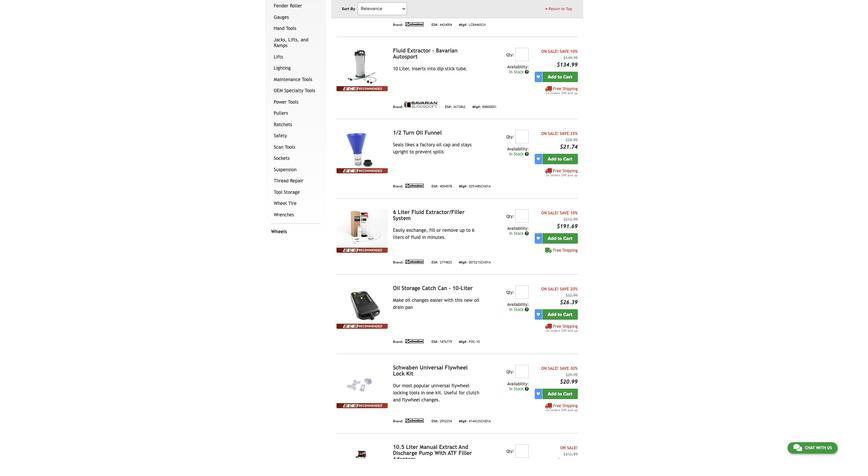 Task type: vqa. For each thing, say whether or not it's contained in the screenshot.
Site Security
no



Task type: locate. For each thing, give the bounding box(es) containing it.
$28.99
[[566, 138, 578, 142]]

es#: 4004078
[[432, 185, 452, 188]]

0 vertical spatial 10%
[[570, 49, 578, 54]]

add to cart down $20.99 at the bottom of page
[[548, 391, 573, 397]]

liter
[[398, 209, 410, 215], [461, 285, 473, 291], [406, 444, 418, 450]]

add to cart button for $21.74
[[543, 154, 578, 164]]

0 horizontal spatial -
[[432, 47, 434, 54]]

add to wish list image for $191.69
[[537, 237, 540, 240]]

brand: left bav auto tools - corporate logo
[[393, 105, 403, 109]]

1 horizontal spatial fluid
[[412, 209, 424, 215]]

to inside easily exchange, fill or remove up to 6 liters of fluid in minutes.
[[466, 228, 471, 233]]

1 horizontal spatial 10
[[476, 340, 480, 344]]

0 vertical spatial storage
[[284, 189, 300, 195]]

up for $20.99
[[574, 408, 578, 412]]

and down $134.99 at the top
[[568, 91, 573, 95]]

in stock for $21.74
[[509, 152, 525, 156]]

save inside 'on sale!                         save 20% $32.99 $26.39'
[[560, 287, 569, 291]]

liter inside 10.5 liter manual extract and discharge pump with atf filler adapters
[[406, 444, 418, 450]]

fluid up liter, at top
[[393, 47, 406, 54]]

5 in from the top
[[509, 387, 513, 391]]

5 free from the top
[[553, 324, 562, 329]]

4 shipping from the top
[[563, 248, 578, 253]]

add down 'on sale!                         save 20% $32.99 $26.39'
[[548, 312, 557, 317]]

1 add from the top
[[548, 74, 557, 80]]

add to cart button for $191.69
[[543, 233, 578, 244]]

1 add to cart button from the top
[[543, 72, 578, 82]]

1 vertical spatial oil
[[393, 285, 400, 291]]

cart for $20.99
[[563, 391, 573, 397]]

on for $134.99
[[541, 49, 547, 54]]

6 right remove at right
[[472, 228, 475, 233]]

free for $26.39
[[553, 324, 562, 329]]

3 add to cart button from the top
[[543, 233, 578, 244]]

on inside 'on sale!                         save 20% $32.99 $26.39'
[[541, 287, 547, 291]]

add down on sale!                         save 10% $149.99 $134.99
[[548, 74, 557, 80]]

6 up easily
[[393, 209, 396, 215]]

None number field
[[516, 48, 529, 61], [516, 130, 529, 143], [516, 209, 529, 223], [516, 285, 529, 299], [516, 365, 529, 378], [516, 444, 529, 458], [516, 48, 529, 61], [516, 130, 529, 143], [516, 209, 529, 223], [516, 285, 529, 299], [516, 365, 529, 378], [516, 444, 529, 458]]

6 free from the top
[[553, 404, 562, 408]]

es#: left 1876779
[[432, 340, 439, 344]]

1 horizontal spatial oil
[[437, 142, 442, 147]]

es#1876779 - poc-10 - oil storage catch can - 10-liter - make oil changes easier with this new oil drain pan - schwaben - audi bmw volkswagen mercedes benz mini porsche image
[[337, 285, 388, 324]]

1 on from the top
[[546, 91, 550, 95]]

dip
[[437, 66, 444, 71]]

1 free shipping on orders $49 and up from the top
[[546, 86, 578, 95]]

0 vertical spatial -
[[432, 47, 434, 54]]

in right fluid
[[422, 235, 426, 240]]

1 vertical spatial add to wish list image
[[537, 237, 540, 240]]

to inside seals likes a factory oil cap and stays upright to prevent spills
[[410, 149, 414, 154]]

in stock for $191.69
[[509, 231, 525, 236]]

kit.
[[436, 390, 443, 396]]

brand: up schwaben on the left of page
[[393, 340, 403, 344]]

on for $21.74
[[541, 131, 547, 136]]

to left top
[[562, 6, 565, 11]]

add to cart down $134.99 at the top
[[548, 74, 573, 80]]

mfg#: b8800001
[[473, 105, 497, 109]]

sale!
[[548, 49, 559, 54], [548, 131, 559, 136], [548, 211, 559, 215], [548, 287, 559, 291], [548, 366, 559, 371], [567, 446, 578, 450]]

availability: for $20.99
[[507, 382, 529, 386]]

schwaben - corporate logo image left es#: 4004078
[[405, 184, 425, 188]]

sale! up $134.99 at the top
[[548, 49, 559, 54]]

pan
[[405, 305, 413, 310]]

6
[[393, 209, 396, 215], [472, 228, 475, 233]]

6 inside easily exchange, fill or remove up to 6 liters of fluid in minutes.
[[472, 228, 475, 233]]

3 brand: from the top
[[393, 185, 403, 188]]

free shipping on orders $49 and up down $20.99 at the bottom of page
[[546, 404, 578, 412]]

add to cart down the $191.69
[[548, 236, 573, 241]]

10
[[393, 66, 398, 71], [476, 340, 480, 344]]

6 liter fluid extractor/filler system link
[[393, 209, 465, 221]]

pump
[[419, 450, 433, 456]]

stock for $191.69
[[514, 231, 524, 236]]

question circle image for $21.74
[[525, 152, 529, 156]]

sockets link
[[273, 153, 319, 164]]

seals likes a factory oil cap and stays upright to prevent spills
[[393, 142, 472, 154]]

add to cart button down the $191.69
[[543, 233, 578, 244]]

1 vertical spatial flywheel
[[402, 397, 420, 403]]

schwaben - corporate logo image left es#: 1876779
[[405, 339, 425, 343]]

$21.74
[[560, 144, 578, 150]]

free shipping on orders $49 and up for $21.74
[[546, 169, 578, 177]]

on inside the on sale!                         save 10% $212.99 $191.69
[[541, 211, 547, 215]]

es#: for -
[[445, 105, 452, 109]]

1 save from the top
[[560, 49, 569, 54]]

4 brand: from the top
[[393, 261, 403, 264]]

oil inside seals likes a factory oil cap and stays upright to prevent spills
[[437, 142, 442, 147]]

save for $191.69
[[560, 211, 569, 215]]

es#: 2952254
[[432, 420, 452, 423]]

ramps
[[274, 43, 288, 48]]

oil right new
[[474, 298, 480, 303]]

mfg#: left poc-
[[459, 340, 468, 344]]

1 schwaben - corporate logo image from the top
[[405, 22, 425, 26]]

brand: up the autosport
[[393, 23, 403, 27]]

2 cart from the top
[[563, 156, 573, 162]]

es#: 2774825
[[432, 261, 452, 264]]

4 add to cart button from the top
[[543, 309, 578, 320]]

5 add from the top
[[548, 391, 557, 397]]

2 save from the top
[[560, 131, 569, 136]]

one
[[426, 390, 434, 396]]

on
[[541, 49, 547, 54], [541, 131, 547, 136], [541, 211, 547, 215], [541, 287, 547, 291], [541, 366, 547, 371], [561, 446, 566, 450]]

2 add from the top
[[548, 156, 557, 162]]

save for $20.99
[[560, 366, 569, 371]]

exchange,
[[407, 228, 428, 233]]

availability: for $191.69
[[507, 226, 529, 231]]

add for $134.99
[[548, 74, 557, 80]]

1 horizontal spatial storage
[[402, 285, 421, 291]]

1 question circle image from the top
[[525, 70, 529, 74]]

1 free from the top
[[553, 7, 562, 12]]

orders down $26.39
[[551, 329, 560, 333]]

2 orders from the top
[[551, 173, 560, 177]]

on sale!                         save 10% $149.99 $134.99
[[541, 49, 578, 68]]

1 brand: from the top
[[393, 23, 403, 27]]

2 vertical spatial add to wish list image
[[537, 392, 540, 396]]

shipping
[[563, 7, 578, 12], [563, 86, 578, 91], [563, 169, 578, 173], [563, 248, 578, 253], [563, 324, 578, 329], [563, 404, 578, 408]]

3 free from the top
[[553, 169, 562, 173]]

free for $21.74
[[553, 169, 562, 173]]

0 horizontal spatial 6
[[393, 209, 396, 215]]

liter up easily
[[398, 209, 410, 215]]

4 free shipping on orders $49 and up from the top
[[546, 404, 578, 412]]

in
[[509, 70, 513, 74], [509, 152, 513, 156], [509, 231, 513, 236], [509, 307, 513, 312], [509, 387, 513, 391]]

extractor/filler
[[426, 209, 465, 215]]

manual
[[420, 444, 438, 450]]

4 in from the top
[[509, 307, 513, 312]]

storage inside tools subcategories element
[[284, 189, 300, 195]]

wheel
[[274, 201, 287, 206]]

2 ecs tuning recommends this product. image from the top
[[337, 86, 388, 91]]

3 in from the top
[[509, 231, 513, 236]]

tools up lifts,
[[286, 26, 297, 31]]

tools right 'specialty'
[[305, 88, 315, 93]]

5 brand: from the top
[[393, 340, 403, 344]]

free shipping right caret up image
[[553, 7, 578, 12]]

mfg#: lcb446sch
[[459, 23, 486, 27]]

save left 25%
[[560, 131, 569, 136]]

2 schwaben - corporate logo image from the top
[[405, 184, 425, 188]]

2 free shipping from the top
[[553, 248, 578, 253]]

1 in from the top
[[509, 70, 513, 74]]

add to wish list image
[[537, 75, 540, 79], [537, 237, 540, 240]]

stock for $26.39
[[514, 307, 524, 312]]

sale! left 25%
[[548, 131, 559, 136]]

6 ecs tuning recommends this product. image from the top
[[337, 403, 388, 408]]

cart down the $191.69
[[563, 236, 573, 241]]

lcb446sch
[[469, 23, 486, 27]]

stock
[[514, 70, 524, 74], [514, 152, 524, 156], [514, 231, 524, 236], [514, 307, 524, 312], [514, 387, 524, 391]]

maintenance
[[274, 77, 301, 82]]

brand: for 6
[[393, 261, 403, 264]]

10% inside the on sale!                         save 10% $212.99 $191.69
[[570, 211, 578, 215]]

1 stock from the top
[[514, 70, 524, 74]]

$49 down $20.99 at the bottom of page
[[561, 408, 567, 412]]

2 $49 from the top
[[561, 173, 567, 177]]

brand: down liters
[[393, 261, 403, 264]]

to down the $191.69
[[558, 236, 562, 241]]

2 free from the top
[[553, 86, 562, 91]]

es#: for flywheel
[[432, 420, 439, 423]]

and inside seals likes a factory oil cap and stays upright to prevent spills
[[452, 142, 460, 147]]

0 horizontal spatial storage
[[284, 189, 300, 195]]

orders for $20.99
[[551, 408, 560, 412]]

tools for power tools
[[288, 99, 299, 105]]

add down on sale!                         save 25% $28.99 $21.74
[[548, 156, 557, 162]]

3 qty: from the top
[[507, 214, 514, 219]]

make
[[393, 298, 404, 303]]

oil up make
[[393, 285, 400, 291]]

0 vertical spatial 6
[[393, 209, 396, 215]]

up down $20.99 at the bottom of page
[[574, 408, 578, 412]]

to down $20.99 at the bottom of page
[[558, 391, 562, 397]]

0 vertical spatial liter
[[398, 209, 410, 215]]

1 horizontal spatial flywheel
[[452, 383, 470, 388]]

5 schwaben - corporate logo image from the top
[[405, 419, 425, 423]]

0 vertical spatial free shipping
[[553, 7, 578, 12]]

repair
[[290, 178, 304, 184]]

1 vertical spatial free shipping
[[553, 248, 578, 253]]

3 add to cart from the top
[[548, 236, 573, 241]]

lock
[[393, 371, 405, 377]]

save left 30% at the right bottom of page
[[560, 366, 569, 371]]

gauges
[[274, 14, 289, 20]]

up for $134.99
[[574, 91, 578, 95]]

storage up tire
[[284, 189, 300, 195]]

sale! inside 'on sale!                         save 20% $32.99 $26.39'
[[548, 287, 559, 291]]

0 horizontal spatial with
[[444, 298, 454, 303]]

1 $49 from the top
[[561, 91, 567, 95]]

3 stock from the top
[[514, 231, 524, 236]]

top
[[566, 6, 573, 11]]

comments image
[[794, 444, 803, 452]]

1 add to wish list image from the top
[[537, 75, 540, 79]]

tools
[[409, 390, 420, 396]]

1 horizontal spatial 6
[[472, 228, 475, 233]]

availability:
[[507, 65, 529, 69], [507, 147, 529, 151], [507, 226, 529, 231], [507, 302, 529, 307], [507, 382, 529, 386]]

sale! for $21.74
[[548, 131, 559, 136]]

fluid
[[411, 235, 421, 240]]

and down locking in the left bottom of the page
[[393, 397, 401, 403]]

chat with us
[[805, 446, 832, 450]]

question circle image
[[525, 70, 529, 74], [525, 152, 529, 156], [525, 232, 529, 236], [525, 308, 529, 312]]

schwaben - corporate logo image for turn
[[405, 184, 425, 188]]

4424004
[[440, 23, 452, 27]]

add to cart
[[548, 74, 573, 80], [548, 156, 573, 162], [548, 236, 573, 241], [548, 312, 573, 317], [548, 391, 573, 397]]

to down $26.39
[[558, 312, 562, 317]]

sale! for $26.39
[[548, 287, 559, 291]]

liter inside 6 liter fluid extractor/filler system
[[398, 209, 410, 215]]

3 add to wish list image from the top
[[537, 392, 540, 396]]

can
[[438, 285, 447, 291]]

free shipping on orders $49 and up for $134.99
[[546, 86, 578, 95]]

save inside on sale!                         save 10% $149.99 $134.99
[[560, 49, 569, 54]]

liter for and
[[406, 444, 418, 450]]

6 shipping from the top
[[563, 404, 578, 408]]

and
[[301, 37, 308, 42], [568, 91, 573, 95], [452, 142, 460, 147], [568, 173, 573, 177], [568, 329, 573, 333], [393, 397, 401, 403], [568, 408, 573, 412]]

2 add to cart from the top
[[548, 156, 573, 162]]

es#: left the 4004078
[[432, 185, 439, 188]]

pullers
[[274, 111, 288, 116]]

1 cart from the top
[[563, 74, 573, 80]]

5 availability: from the top
[[507, 382, 529, 386]]

3 shipping from the top
[[563, 169, 578, 173]]

free shipping on orders $49 and up for $20.99
[[546, 404, 578, 412]]

2 question circle image from the top
[[525, 152, 529, 156]]

0 horizontal spatial oil
[[405, 298, 411, 303]]

es#: left 2952254
[[432, 420, 439, 423]]

in for $26.39
[[509, 307, 513, 312]]

$49 for $26.39
[[561, 329, 567, 333]]

0 vertical spatial in
[[422, 235, 426, 240]]

$49 down $21.74
[[561, 173, 567, 177]]

2 free shipping on orders $49 and up from the top
[[546, 169, 578, 177]]

oil up pan
[[405, 298, 411, 303]]

useful
[[444, 390, 458, 396]]

$212.99
[[564, 217, 578, 222]]

of
[[405, 235, 410, 240]]

to
[[562, 6, 565, 11], [558, 74, 562, 80], [410, 149, 414, 154], [558, 156, 562, 162], [466, 228, 471, 233], [558, 236, 562, 241], [558, 312, 562, 317], [558, 391, 562, 397]]

save up $149.99
[[560, 49, 569, 54]]

5 stock from the top
[[514, 387, 524, 391]]

orders for $21.74
[[551, 173, 560, 177]]

2 brand: from the top
[[393, 105, 403, 109]]

10% for $191.69
[[570, 211, 578, 215]]

2 on from the top
[[546, 173, 550, 177]]

up
[[574, 91, 578, 95], [574, 173, 578, 177], [460, 228, 465, 233], [574, 329, 578, 333], [574, 408, 578, 412]]

lighting link
[[273, 63, 319, 74]]

2 qty: from the top
[[507, 135, 514, 139]]

4 schwaben - corporate logo image from the top
[[405, 339, 425, 343]]

liter up adapters
[[406, 444, 418, 450]]

hand tools
[[274, 26, 297, 31]]

3 cart from the top
[[563, 236, 573, 241]]

save for $134.99
[[560, 49, 569, 54]]

0 vertical spatial 10
[[393, 66, 398, 71]]

3 in stock from the top
[[509, 231, 525, 236]]

es#2952254 - 014433sch01a - schwaben universal flywheel lock kit - our most popular universal flywheel locking tools in one kit. useful for clutch and flywheel changes. - schwaben - audi bmw volkswagen mercedes benz mini porsche image
[[337, 365, 388, 403]]

1 in stock from the top
[[509, 70, 525, 74]]

sale! inside on sale!                         save 10% $149.99 $134.99
[[548, 49, 559, 54]]

0 vertical spatial oil
[[416, 130, 423, 136]]

6 brand: from the top
[[393, 420, 403, 423]]

sale! left 30% at the right bottom of page
[[548, 366, 559, 371]]

fluid
[[393, 47, 406, 54], [412, 209, 424, 215]]

brand: up 'system'
[[393, 185, 403, 188]]

and right cap
[[452, 142, 460, 147]]

2774825
[[440, 261, 452, 264]]

3 question circle image from the top
[[525, 232, 529, 236]]

1 horizontal spatial with
[[816, 446, 826, 450]]

5 add to cart button from the top
[[543, 389, 578, 399]]

to down likes on the top left of page
[[410, 149, 414, 154]]

up inside easily exchange, fill or remove up to 6 liters of fluid in minutes.
[[460, 228, 465, 233]]

sale! inside the on sale!                         save 10% $212.99 $191.69
[[548, 211, 559, 215]]

shipping down the $191.69
[[563, 248, 578, 253]]

orders down $20.99 at the bottom of page
[[551, 408, 560, 412]]

10% up the $212.99
[[570, 211, 578, 215]]

mfg#: left b8800001 on the right of page
[[473, 105, 481, 109]]

- left 10- at the bottom right of the page
[[449, 285, 451, 291]]

on for $26.39
[[541, 287, 547, 291]]

add to cart down $21.74
[[548, 156, 573, 162]]

1 orders from the top
[[551, 91, 560, 95]]

4 on from the top
[[546, 408, 550, 412]]

4 availability: from the top
[[507, 302, 529, 307]]

and down $21.74
[[568, 173, 573, 177]]

save up the $212.99
[[560, 211, 569, 215]]

1 availability: from the top
[[507, 65, 529, 69]]

0 vertical spatial with
[[444, 298, 454, 303]]

4 question circle image from the top
[[525, 308, 529, 312]]

0 horizontal spatial oil
[[393, 285, 400, 291]]

3 schwaben - corporate logo image from the top
[[405, 260, 425, 264]]

1 vertical spatial add to wish list image
[[537, 313, 540, 316]]

free down $21.74
[[553, 169, 562, 173]]

1 horizontal spatial oil
[[416, 130, 423, 136]]

6 qty: from the top
[[507, 449, 514, 454]]

4 orders from the top
[[551, 408, 560, 412]]

4 qty: from the top
[[507, 290, 514, 295]]

10.5
[[393, 444, 405, 450]]

cart down $26.39
[[563, 312, 573, 317]]

free shipping on orders $49 and up down $21.74
[[546, 169, 578, 177]]

1 qty: from the top
[[507, 52, 514, 57]]

add for $191.69
[[548, 236, 557, 241]]

shipping down $134.99 at the top
[[563, 86, 578, 91]]

tools
[[286, 26, 297, 31], [302, 77, 312, 82], [305, 88, 315, 93], [288, 99, 299, 105], [285, 144, 295, 150]]

10% up $149.99
[[570, 49, 578, 54]]

and down $26.39
[[568, 329, 573, 333]]

add to cart button down $21.74
[[543, 154, 578, 164]]

orders for $26.39
[[551, 329, 560, 333]]

into
[[427, 66, 436, 71]]

$312.99
[[564, 452, 578, 457]]

free down $20.99 at the bottom of page
[[553, 404, 562, 408]]

es#: for fluid
[[432, 261, 439, 264]]

flywheel down tools
[[402, 397, 420, 403]]

oem
[[274, 88, 283, 93]]

4 $49 from the top
[[561, 408, 567, 412]]

schwaben universal flywheel lock kit
[[393, 365, 468, 377]]

power tools
[[274, 99, 299, 105]]

free right caret up image
[[553, 7, 562, 12]]

brand: for fluid
[[393, 105, 403, 109]]

schwaben - corporate logo image for storage
[[405, 339, 425, 343]]

add to wish list image
[[537, 157, 540, 161], [537, 313, 540, 316], [537, 392, 540, 396]]

shipping for $20.99
[[563, 404, 578, 408]]

10 right 1876779
[[476, 340, 480, 344]]

free shipping on orders $49 and up down $26.39
[[546, 324, 578, 333]]

1 vertical spatial storage
[[402, 285, 421, 291]]

es#3673862 - b8800001 - fluid extractor - bavarian autosport - 10 liter, inserts into dip stick tube. - bav auto tools - audi bmw volkswagen mercedes benz mini porsche image
[[337, 48, 388, 86]]

0 vertical spatial add to wish list image
[[537, 75, 540, 79]]

es#4424004 - lcb446sch - 10.5 liter fluid extractor - extract all types of oils and fluids the easy way with more capacity! do your oil change without getting under the car with over 10 liters of fluid capacity. - schwaben - audi bmw volkswagen mercedes benz mini porsche image
[[337, 0, 388, 7]]

flywheel
[[452, 383, 470, 388], [402, 397, 420, 403]]

save inside the on sale!                         save 10% $212.99 $191.69
[[560, 211, 569, 215]]

10% inside on sale!                         save 10% $149.99 $134.99
[[570, 49, 578, 54]]

add to wish list image for $21.74
[[537, 157, 540, 161]]

save inside on sale!                         save 25% $28.99 $21.74
[[560, 131, 569, 136]]

es#: left 4424004
[[432, 23, 439, 27]]

and right lifts,
[[301, 37, 308, 42]]

free shipping down the $191.69
[[553, 248, 578, 253]]

4 cart from the top
[[563, 312, 573, 317]]

2 add to wish list image from the top
[[537, 237, 540, 240]]

1 horizontal spatial -
[[449, 285, 451, 291]]

availability: for $26.39
[[507, 302, 529, 307]]

1 vertical spatial 6
[[472, 228, 475, 233]]

shipping right return
[[563, 7, 578, 12]]

save inside on sale!                         save 30% $29.99 $20.99
[[560, 366, 569, 371]]

2 stock from the top
[[514, 152, 524, 156]]

tools down lighting link
[[302, 77, 312, 82]]

tools for scan tools
[[285, 144, 295, 150]]

schwaben - corporate logo image up extractor
[[405, 22, 425, 26]]

with inside the make oil changes easier with this new oil drain pan
[[444, 298, 454, 303]]

4 ecs tuning recommends this product. image from the top
[[337, 248, 388, 253]]

and inside our most popular universal flywheel locking tools in one kit. useful for clutch and flywheel changes.
[[393, 397, 401, 403]]

roller
[[290, 3, 302, 9]]

sale! inside on sale!                         save 25% $28.99 $21.74
[[548, 131, 559, 136]]

1 vertical spatial 10
[[476, 340, 480, 344]]

cap
[[443, 142, 451, 147]]

sale! inside on sale!                         save 30% $29.99 $20.99
[[548, 366, 559, 371]]

2 vertical spatial liter
[[406, 444, 418, 450]]

1 vertical spatial with
[[816, 446, 826, 450]]

5 in stock from the top
[[509, 387, 525, 391]]

flywheel up the for
[[452, 383, 470, 388]]

lighting
[[274, 65, 291, 71]]

schwaben - corporate logo image down fluid
[[405, 260, 425, 264]]

1 add to wish list image from the top
[[537, 157, 540, 161]]

make oil changes easier with this new oil drain pan
[[393, 298, 480, 310]]

question circle image for $191.69
[[525, 232, 529, 236]]

shipping down $21.74
[[563, 169, 578, 173]]

2 add to cart button from the top
[[543, 154, 578, 164]]

on inside on sale!                         save 10% $149.99 $134.99
[[541, 49, 547, 54]]

3 on from the top
[[546, 329, 550, 333]]

3 availability: from the top
[[507, 226, 529, 231]]

schwaben - corporate logo image down changes. in the bottom right of the page
[[405, 419, 425, 423]]

add to cart button down $20.99 at the bottom of page
[[543, 389, 578, 399]]

on sale!                         save 25% $28.99 $21.74
[[541, 131, 578, 150]]

storage
[[284, 189, 300, 195], [402, 285, 421, 291]]

mfg#: left 029348sch01a
[[459, 185, 468, 188]]

up down $21.74
[[574, 173, 578, 177]]

2 in stock from the top
[[509, 152, 525, 156]]

cart down $134.99 at the top
[[563, 74, 573, 80]]

cart for $26.39
[[563, 312, 573, 317]]

adapters
[[393, 456, 416, 459]]

power tools link
[[273, 97, 319, 108]]

0 horizontal spatial flywheel
[[402, 397, 420, 403]]

on inside on sale!                         save 30% $29.99 $20.99
[[541, 366, 547, 371]]

ecs tuning recommends this product. image for 6 liter fluid extractor/filler system
[[337, 248, 388, 253]]

easily exchange, fill or remove up to 6 liters of fluid in minutes.
[[393, 228, 475, 240]]

oil right turn
[[416, 130, 423, 136]]

mfg#: left 014433sch01a
[[459, 420, 468, 423]]

on for $26.39
[[546, 329, 550, 333]]

1 vertical spatial in
[[421, 390, 425, 396]]

$49 down $134.99 at the top
[[561, 91, 567, 95]]

up for $26.39
[[574, 329, 578, 333]]

add for $21.74
[[548, 156, 557, 162]]

schwaben - corporate logo image
[[405, 22, 425, 26], [405, 184, 425, 188], [405, 260, 425, 264], [405, 339, 425, 343], [405, 419, 425, 423]]

6 inside 6 liter fluid extractor/filler system
[[393, 209, 396, 215]]

cart down $20.99 at the bottom of page
[[563, 391, 573, 397]]

schwaben - corporate logo image for universal
[[405, 419, 425, 423]]

save
[[560, 49, 569, 54], [560, 131, 569, 136], [560, 211, 569, 215], [560, 287, 569, 291], [560, 366, 569, 371]]

ecs tuning recommends this product. image
[[337, 7, 388, 12], [337, 86, 388, 91], [337, 168, 388, 173], [337, 248, 388, 253], [337, 324, 388, 329], [337, 403, 388, 408]]

discharge
[[393, 450, 417, 456]]

0 vertical spatial fluid
[[393, 47, 406, 54]]

add to wish list image for $20.99
[[537, 392, 540, 396]]

5 qty: from the top
[[507, 370, 514, 374]]

3 save from the top
[[560, 211, 569, 215]]

on inside on sale!                         save 25% $28.99 $21.74
[[541, 131, 547, 136]]

to down $134.99 at the top
[[558, 74, 562, 80]]

ecs tuning recommends this product. image for schwaben universal flywheel lock kit
[[337, 403, 388, 408]]

es#4004078 - 029348sch01a - 1/2 turn oil funnel - seals likes a factory oil cap and stays upright to prevent spills - schwaben - audi bmw volkswagen mercedes benz porsche image
[[337, 130, 388, 168]]

10 left liter, at top
[[393, 66, 398, 71]]

$149.99
[[564, 55, 578, 60]]

hand
[[274, 26, 285, 31]]

shipping for $134.99
[[563, 86, 578, 91]]

on for $20.99
[[546, 408, 550, 412]]

stock for $20.99
[[514, 387, 524, 391]]

tools down the oem specialty tools link
[[288, 99, 299, 105]]

1 vertical spatial fluid
[[412, 209, 424, 215]]

1 vertical spatial liter
[[461, 285, 473, 291]]

mfg#: for fluid extractor - bavarian autosport
[[473, 105, 481, 109]]

qty: for $26.39
[[507, 290, 514, 295]]

2 in from the top
[[509, 152, 513, 156]]

shipping for $26.39
[[563, 324, 578, 329]]

4 add to cart from the top
[[548, 312, 573, 317]]

catch
[[422, 285, 436, 291]]

5 add to cart from the top
[[548, 391, 573, 397]]

up down $26.39
[[574, 329, 578, 333]]

brand: up '10.5'
[[393, 420, 403, 423]]

4 add from the top
[[548, 312, 557, 317]]

cart for $21.74
[[563, 156, 573, 162]]

on sale!                         save 10% $212.99 $191.69
[[541, 211, 578, 230]]

1 vertical spatial 10%
[[570, 211, 578, 215]]

orders down $134.99 at the top
[[551, 91, 560, 95]]

add to cart down $26.39
[[548, 312, 573, 317]]

2 10% from the top
[[570, 211, 578, 215]]

3 ecs tuning recommends this product. image from the top
[[337, 168, 388, 173]]

3 add from the top
[[548, 236, 557, 241]]

3 free shipping on orders $49 and up from the top
[[546, 324, 578, 333]]

0 vertical spatial add to wish list image
[[537, 157, 540, 161]]

5 cart from the top
[[563, 391, 573, 397]]

1 add to cart from the top
[[548, 74, 573, 80]]

sale! up $312.99
[[567, 446, 578, 450]]

storage for tool
[[284, 189, 300, 195]]

cart down $21.74
[[563, 156, 573, 162]]

0 horizontal spatial fluid
[[393, 47, 406, 54]]

to down $21.74
[[558, 156, 562, 162]]

sockets
[[274, 156, 290, 161]]

0 horizontal spatial 10
[[393, 66, 398, 71]]

add for $20.99
[[548, 391, 557, 397]]

up for $21.74
[[574, 173, 578, 177]]

5 shipping from the top
[[563, 324, 578, 329]]

2 add to wish list image from the top
[[537, 313, 540, 316]]

5 save from the top
[[560, 366, 569, 371]]

add to wish list image for $26.39
[[537, 313, 540, 316]]

scan
[[274, 144, 284, 150]]



Task type: describe. For each thing, give the bounding box(es) containing it.
mfg#: 029348sch01a
[[459, 185, 491, 188]]

add to cart for $20.99
[[548, 391, 573, 397]]

free shipping on orders $49 and up for $26.39
[[546, 324, 578, 333]]

es#2774825 - 007221sch01a - 6 liter fluid extractor/filler system - easily exchange, fill or remove up to 6 liters of fluid in minutes. - schwaben - audi bmw volkswagen mercedes benz mini porsche image
[[337, 209, 388, 248]]

in for $21.74
[[509, 152, 513, 156]]

autosport
[[393, 53, 418, 60]]

10.5 liter manual extract and discharge pump with atf filler adapters link
[[393, 444, 472, 459]]

mfg#: for 1/2 turn oil funnel
[[459, 185, 468, 188]]

1 ecs tuning recommends this product. image from the top
[[337, 7, 388, 12]]

extract
[[439, 444, 457, 450]]

mfg#: for schwaben universal flywheel lock kit
[[459, 420, 468, 423]]

changes
[[412, 298, 429, 303]]

qty: for $191.69
[[507, 214, 514, 219]]

es#3971260 - 029019sch01a - 10.5 liter manual extract and discharge pump with atf filler adapters - large 10.5 liter system will extract oil and fill most systems.
designed to fill transmission oil from under or above the car. - schwaben - audi bmw volkswagen mercedes benz mini porsche image
[[337, 444, 388, 459]]

easily
[[393, 228, 405, 233]]

tools subcategories element
[[271, 0, 320, 224]]

schwaben - corporate logo image for liter
[[405, 260, 425, 264]]

10.5 liter manual extract and discharge pump with atf filler adapters
[[393, 444, 472, 459]]

cart for $134.99
[[563, 74, 573, 80]]

and down $20.99 at the bottom of page
[[568, 408, 573, 412]]

1 free shipping from the top
[[553, 7, 578, 12]]

changes.
[[422, 397, 440, 403]]

qty: for $21.74
[[507, 135, 514, 139]]

qty: for $20.99
[[507, 370, 514, 374]]

new
[[464, 298, 473, 303]]

on for $20.99
[[541, 366, 547, 371]]

in for $191.69
[[509, 231, 513, 236]]

fluid extractor - bavarian autosport
[[393, 47, 458, 60]]

shipping for $21.74
[[563, 169, 578, 173]]

add to cart button for $134.99
[[543, 72, 578, 82]]

with
[[435, 450, 447, 456]]

$49 for $21.74
[[561, 173, 567, 177]]

add to cart for $191.69
[[548, 236, 573, 241]]

on sale!                         save 20% $32.99 $26.39
[[541, 287, 578, 306]]

tools for maintenance tools
[[302, 77, 312, 82]]

pullers link
[[273, 108, 319, 119]]

in inside our most popular universal flywheel locking tools in one kit. useful for clutch and flywheel changes.
[[421, 390, 425, 396]]

prevent
[[416, 149, 432, 154]]

fender roller
[[274, 3, 302, 9]]

question circle image for $26.39
[[525, 308, 529, 312]]

inserts
[[412, 66, 426, 71]]

free for $20.99
[[553, 404, 562, 408]]

storage for oil
[[402, 285, 421, 291]]

$191.69
[[557, 223, 578, 230]]

in stock for $134.99
[[509, 70, 525, 74]]

add to wish list image for $134.99
[[537, 75, 540, 79]]

brand: for oil
[[393, 340, 403, 344]]

save for $26.39
[[560, 287, 569, 291]]

universal
[[420, 365, 443, 371]]

1/2 turn oil funnel link
[[393, 130, 442, 136]]

mfg#: for oil storage catch can - 10-liter
[[459, 340, 468, 344]]

wrenches link
[[273, 209, 319, 221]]

$134.99
[[557, 62, 578, 68]]

seals
[[393, 142, 404, 147]]

chat with us link
[[788, 442, 838, 454]]

flywheel
[[445, 365, 468, 371]]

fluid inside fluid extractor - bavarian autosport
[[393, 47, 406, 54]]

1 shipping from the top
[[563, 7, 578, 12]]

on sale!
[[561, 446, 578, 450]]

wheel tire
[[274, 201, 297, 206]]

2952254
[[440, 420, 452, 423]]

add to cart for $21.74
[[548, 156, 573, 162]]

10 liter, inserts into dip stick tube.
[[393, 66, 468, 71]]

fluid inside 6 liter fluid extractor/filler system
[[412, 209, 424, 215]]

sort by
[[342, 6, 355, 11]]

10% for $134.99
[[570, 49, 578, 54]]

fill
[[430, 228, 435, 233]]

spills
[[433, 149, 444, 154]]

20%
[[570, 287, 578, 291]]

on for $191.69
[[541, 211, 547, 215]]

upright
[[393, 149, 408, 154]]

maintenance tools link
[[273, 74, 319, 85]]

thread repair
[[274, 178, 304, 184]]

$26.39
[[560, 299, 578, 306]]

brand: for 1/2
[[393, 185, 403, 188]]

minutes.
[[428, 235, 446, 240]]

sale! for $191.69
[[548, 211, 559, 215]]

sale! for $134.99
[[548, 49, 559, 54]]

schwaben
[[393, 365, 418, 371]]

oil storage catch can - 10-liter
[[393, 285, 473, 291]]

return to top
[[548, 6, 573, 11]]

tools for hand tools
[[286, 26, 297, 31]]

1/2 turn oil funnel
[[393, 130, 442, 136]]

$32.99
[[566, 293, 578, 298]]

add to cart for $26.39
[[548, 312, 573, 317]]

liters
[[393, 235, 404, 240]]

add to cart button for $26.39
[[543, 309, 578, 320]]

on for $134.99
[[546, 91, 550, 95]]

- inside fluid extractor - bavarian autosport
[[432, 47, 434, 54]]

in inside easily exchange, fill or remove up to 6 liters of fluid in minutes.
[[422, 235, 426, 240]]

filler
[[459, 450, 472, 456]]

availability: for $134.99
[[507, 65, 529, 69]]

b8800001
[[483, 105, 497, 109]]

maintenance tools
[[274, 77, 312, 82]]

25%
[[570, 131, 578, 136]]

atf
[[448, 450, 457, 456]]

availability: for $21.74
[[507, 147, 529, 151]]

$20.99
[[560, 379, 578, 385]]

0 vertical spatial flywheel
[[452, 383, 470, 388]]

power
[[274, 99, 287, 105]]

or
[[437, 228, 441, 233]]

bav auto tools - corporate logo image
[[405, 102, 438, 108]]

locking
[[393, 390, 408, 396]]

4 free from the top
[[553, 248, 562, 253]]

qty: for $134.99
[[507, 52, 514, 57]]

brand: for schwaben
[[393, 420, 403, 423]]

drain
[[393, 305, 404, 310]]

sort
[[342, 6, 350, 11]]

in for $134.99
[[509, 70, 513, 74]]

add to cart for $134.99
[[548, 74, 573, 80]]

es#: 1876779
[[432, 340, 452, 344]]

fluid extractor - bavarian autosport link
[[393, 47, 458, 60]]

schwaben universal flywheel lock kit link
[[393, 365, 468, 377]]

thread
[[274, 178, 289, 184]]

mfg#: for 6 liter fluid extractor/filler system
[[459, 261, 468, 264]]

1 vertical spatial -
[[449, 285, 451, 291]]

stock for $134.99
[[514, 70, 524, 74]]

caret up image
[[545, 7, 548, 11]]

mfg#: poc-10
[[459, 340, 480, 344]]

ratchets
[[274, 122, 292, 127]]

wheel tire link
[[273, 198, 319, 209]]

chat
[[805, 446, 815, 450]]

in stock for $26.39
[[509, 307, 525, 312]]

stick
[[445, 66, 455, 71]]

ecs tuning recommends this product. image for oil storage catch can - 10-liter
[[337, 324, 388, 329]]

tool storage link
[[273, 187, 319, 198]]

to inside return to top link
[[562, 6, 565, 11]]

question circle image for $134.99
[[525, 70, 529, 74]]

2 horizontal spatial oil
[[474, 298, 480, 303]]

and inside jacks, lifts, and ramps
[[301, 37, 308, 42]]

save for $21.74
[[560, 131, 569, 136]]

a
[[416, 142, 419, 147]]

stays
[[461, 142, 472, 147]]

likes
[[405, 142, 415, 147]]

add to cart button for $20.99
[[543, 389, 578, 399]]

most
[[402, 383, 412, 388]]

mfg#: left lcb446sch
[[459, 23, 468, 27]]

in stock for $20.99
[[509, 387, 525, 391]]

$49 for $134.99
[[561, 91, 567, 95]]

and
[[459, 444, 468, 450]]

mfg#: 007221sch01a
[[459, 261, 491, 264]]

question circle image
[[525, 387, 529, 391]]

for
[[459, 390, 465, 396]]

scan tools link
[[273, 142, 319, 153]]

sale! for $20.99
[[548, 366, 559, 371]]

liter for system
[[398, 209, 410, 215]]

add for $26.39
[[548, 312, 557, 317]]

es#: for oil
[[432, 185, 439, 188]]

our
[[393, 383, 401, 388]]

$49 for $20.99
[[561, 408, 567, 412]]

cart for $191.69
[[563, 236, 573, 241]]

our most popular universal flywheel locking tools in one kit. useful for clutch and flywheel changes.
[[393, 383, 480, 403]]



